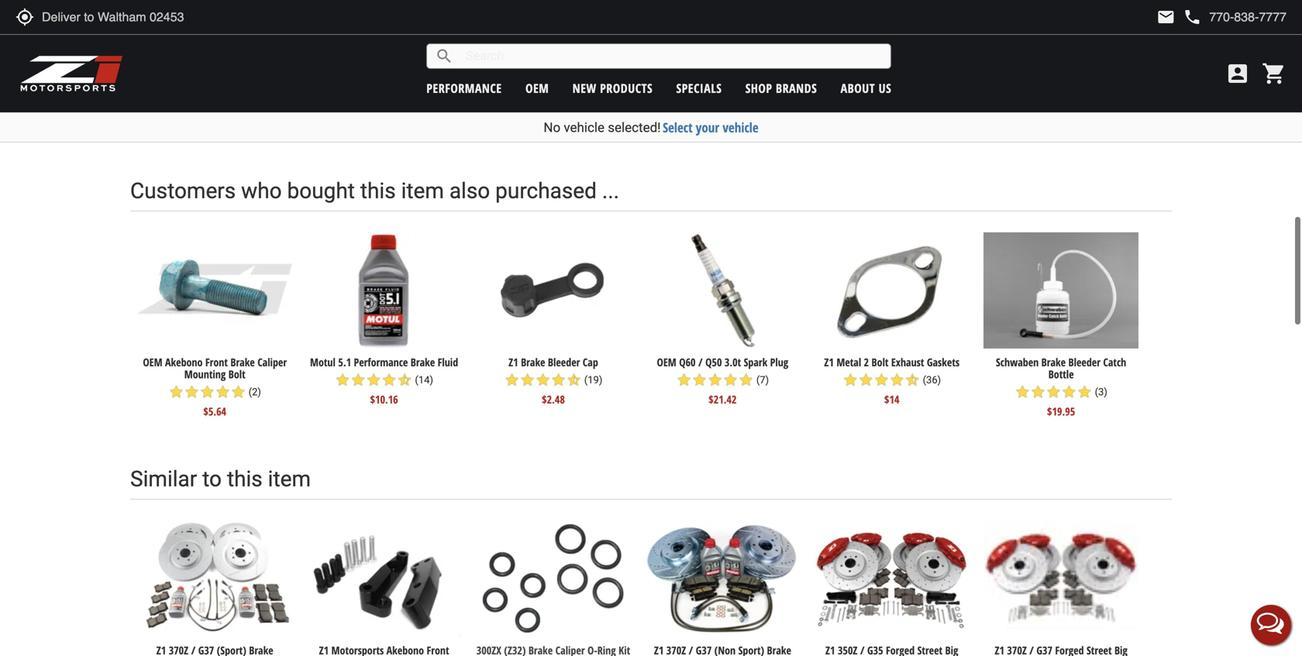Task type: vqa. For each thing, say whether or not it's contained in the screenshot.


Task type: describe. For each thing, give the bounding box(es) containing it.
who
[[241, 178, 282, 204]]

brands
[[776, 80, 818, 97]]

bleeder for star
[[1069, 355, 1101, 370]]

phone link
[[1184, 8, 1287, 26]]

shop brands
[[746, 80, 818, 97]]

no vehicle selected! select your vehicle
[[544, 119, 759, 136]]

add both to cart
[[623, 56, 705, 73]]

1 horizontal spatial $5.64
[[478, 117, 501, 132]]

select
[[663, 119, 693, 136]]

0 vertical spatial front
[[478, 72, 501, 87]]

no
[[544, 120, 561, 135]]

new products link
[[573, 80, 653, 97]]

gaskets
[[927, 355, 960, 370]]

shopping_cart
[[1263, 61, 1287, 86]]

mail phone
[[1157, 8, 1202, 26]]

about us link
[[841, 80, 892, 97]]

1 vertical spatial $5.64
[[203, 404, 226, 419]]

oem inside oem q60 / q50 3.0t spark plug star star star star star (7) $21.42
[[657, 355, 677, 370]]

$619.99
[[239, 117, 272, 132]]

plug
[[771, 355, 789, 370]]

performance link
[[427, 80, 502, 97]]

0 horizontal spatial akebono
[[165, 355, 203, 370]]

3.0t
[[725, 355, 742, 370]]

bottle
[[1049, 367, 1075, 382]]

motul
[[310, 355, 336, 370]]

account_box link
[[1222, 61, 1255, 86]]

exhaust
[[892, 355, 925, 370]]

also
[[450, 178, 490, 204]]

oem q60 / q50 3.0t spark plug star star star star star (7) $21.42
[[657, 355, 789, 407]]

(19)
[[585, 375, 603, 386]]

selected!
[[608, 120, 661, 135]]

brake inside schwaben brake bleeder catch bottle star star star star star (3) $19.95
[[1042, 355, 1066, 370]]

1 vertical spatial front
[[205, 355, 228, 370]]

0 vertical spatial (2)
[[522, 99, 534, 111]]

schwaben brake bleeder catch bottle star star star star star (3) $19.95
[[997, 355, 1127, 419]]

similar
[[130, 467, 197, 492]]

select your vehicle link
[[663, 119, 759, 136]]

specials
[[677, 80, 722, 97]]

$21.42
[[709, 392, 737, 407]]

my_location
[[16, 8, 34, 26]]

phone
[[1184, 8, 1202, 26]]

oem link
[[526, 80, 549, 97]]

Search search field
[[454, 44, 891, 68]]

us
[[879, 80, 892, 97]]

$14
[[885, 392, 900, 407]]

search
[[435, 47, 454, 66]]

z1 for star
[[509, 355, 519, 370]]

$2.48
[[542, 392, 565, 407]]

bought
[[287, 178, 355, 204]]

...
[[602, 178, 620, 204]]

customers who bought this item also purchased ...
[[130, 178, 620, 204]]

1 horizontal spatial bolt
[[501, 84, 518, 99]]

z1 for exhaust
[[825, 355, 834, 370]]

1 horizontal spatial vehicle
[[723, 119, 759, 136]]

products
[[600, 80, 653, 97]]

motul 5.1 performance brake fluid star star star star star_half (14) $10.16
[[310, 355, 458, 407]]

shop
[[746, 80, 773, 97]]

$625.63
[[606, 14, 663, 39]]

0 vertical spatial oem akebono front brake caliper mounting bolt star star star star star (2) $5.64
[[416, 72, 560, 132]]

0 vertical spatial item
[[401, 178, 444, 204]]

shopping_cart link
[[1259, 61, 1287, 86]]

(36)
[[923, 375, 942, 386]]

z1 metal 2 bolt exhaust gaskets star star star star star_half (36) $14
[[825, 355, 960, 407]]

0 vertical spatial mounting
[[457, 84, 499, 99]]

1 vertical spatial (2)
[[249, 387, 261, 398]]



Task type: locate. For each thing, give the bounding box(es) containing it.
2 star_half from the left
[[567, 373, 582, 388]]

both
[[645, 56, 667, 73]]

0 horizontal spatial $5.64
[[203, 404, 226, 419]]

about
[[841, 80, 876, 97]]

2 z1 from the left
[[825, 355, 834, 370]]

similar to this item
[[130, 467, 311, 492]]

bleeder
[[548, 355, 580, 370], [1069, 355, 1101, 370]]

1 horizontal spatial bleeder
[[1069, 355, 1101, 370]]

catch
[[1104, 355, 1127, 370]]

spark
[[744, 355, 768, 370]]

this right bought
[[360, 178, 396, 204]]

(3)
[[1096, 387, 1108, 398]]

q60
[[680, 355, 696, 370]]

star_half
[[397, 373, 413, 388], [567, 373, 582, 388], [905, 373, 921, 388]]

star_half inside z1 brake bleeder cap star star star star star_half (19) $2.48
[[567, 373, 582, 388]]

0 vertical spatial caliper
[[531, 72, 560, 87]]

item
[[401, 178, 444, 204], [268, 467, 311, 492]]

(14)
[[415, 375, 433, 386]]

cap
[[583, 355, 599, 370]]

bleeder for star_half
[[548, 355, 580, 370]]

caliper left motul on the bottom of page
[[258, 355, 287, 370]]

0 horizontal spatial caliper
[[258, 355, 287, 370]]

1 vertical spatial oem akebono front brake caliper mounting bolt star star star star star (2) $5.64
[[143, 355, 287, 419]]

0 horizontal spatial (2)
[[249, 387, 261, 398]]

0 horizontal spatial z1
[[509, 355, 519, 370]]

1 horizontal spatial mounting
[[457, 84, 499, 99]]

bleeder inside z1 brake bleeder cap star star star star star_half (19) $2.48
[[548, 355, 580, 370]]

z1 inside z1 metal 2 bolt exhaust gaskets star star star star star_half (36) $14
[[825, 355, 834, 370]]

performance
[[427, 80, 502, 97]]

cart
[[685, 56, 705, 73]]

oem
[[416, 72, 435, 87], [526, 80, 549, 97], [143, 355, 163, 370], [657, 355, 677, 370]]

mounting
[[457, 84, 499, 99], [184, 367, 226, 382]]

0 horizontal spatial vehicle
[[564, 120, 605, 135]]

0 vertical spatial this
[[360, 178, 396, 204]]

1 vertical spatial mounting
[[184, 367, 226, 382]]

brake inside motul 5.1 performance brake fluid star star star star star_half (14) $10.16
[[411, 355, 435, 370]]

vehicle inside no vehicle selected! select your vehicle
[[564, 120, 605, 135]]

2 horizontal spatial bolt
[[872, 355, 889, 370]]

$5.64 down "performance"
[[478, 117, 501, 132]]

account_box
[[1226, 61, 1251, 86]]

vehicle right your
[[723, 119, 759, 136]]

mail link
[[1157, 8, 1176, 26]]

to
[[671, 56, 682, 73]]

1 vertical spatial caliper
[[258, 355, 287, 370]]

purchased
[[496, 178, 597, 204]]

1 horizontal spatial this
[[360, 178, 396, 204]]

$19.95
[[1048, 404, 1076, 419]]

2 horizontal spatial star_half
[[905, 373, 921, 388]]

$5.64
[[478, 117, 501, 132], [203, 404, 226, 419]]

bleeder left catch
[[1069, 355, 1101, 370]]

1 horizontal spatial item
[[401, 178, 444, 204]]

0 horizontal spatial this
[[227, 467, 263, 492]]

z1 left metal
[[825, 355, 834, 370]]

$10.16
[[370, 392, 398, 407]]

specials link
[[677, 80, 722, 97]]

star_half left (19)
[[567, 373, 582, 388]]

0 horizontal spatial star_half
[[397, 373, 413, 388]]

your
[[696, 119, 720, 136]]

1 horizontal spatial z1
[[825, 355, 834, 370]]

oem akebono front brake caliper mounting bolt star star star star star (2) $5.64
[[416, 72, 560, 132], [143, 355, 287, 419]]

2
[[864, 355, 869, 370]]

z1 right fluid on the bottom of page
[[509, 355, 519, 370]]

1 vertical spatial item
[[268, 467, 311, 492]]

1 horizontal spatial star_half
[[567, 373, 582, 388]]

akebono
[[438, 72, 476, 87], [165, 355, 203, 370]]

bolt inside z1 metal 2 bolt exhaust gaskets star star star star star_half (36) $14
[[872, 355, 889, 370]]

(2)
[[522, 99, 534, 111], [249, 387, 261, 398]]

3 star_half from the left
[[905, 373, 921, 388]]

bolt
[[501, 84, 518, 99], [872, 355, 889, 370], [229, 367, 246, 382]]

item right to
[[268, 467, 311, 492]]

customers
[[130, 178, 236, 204]]

1 horizontal spatial akebono
[[438, 72, 476, 87]]

0 horizontal spatial oem akebono front brake caliper mounting bolt star star star star star (2) $5.64
[[143, 355, 287, 419]]

1 horizontal spatial (2)
[[522, 99, 534, 111]]

0 horizontal spatial item
[[268, 467, 311, 492]]

star_half down the 'exhaust'
[[905, 373, 921, 388]]

0 vertical spatial $5.64
[[478, 117, 501, 132]]

new
[[573, 80, 597, 97]]

vehicle
[[723, 119, 759, 136], [564, 120, 605, 135]]

0 horizontal spatial bleeder
[[548, 355, 580, 370]]

star_half inside motul 5.1 performance brake fluid star star star star star_half (14) $10.16
[[397, 373, 413, 388]]

new products
[[573, 80, 653, 97]]

shop brands link
[[746, 80, 818, 97]]

0 vertical spatial akebono
[[438, 72, 476, 87]]

0 horizontal spatial front
[[205, 355, 228, 370]]

1 horizontal spatial oem akebono front brake caliper mounting bolt star star star star star (2) $5.64
[[416, 72, 560, 132]]

front
[[478, 72, 501, 87], [205, 355, 228, 370]]

star_half left (14)
[[397, 373, 413, 388]]

0 horizontal spatial bolt
[[229, 367, 246, 382]]

caliper left new on the left top of page
[[531, 72, 560, 87]]

1 bleeder from the left
[[548, 355, 580, 370]]

this right to
[[227, 467, 263, 492]]

about us
[[841, 80, 892, 97]]

1 star_half from the left
[[397, 373, 413, 388]]

vehicle right no
[[564, 120, 605, 135]]

add
[[623, 56, 642, 73]]

add
[[351, 9, 390, 48]]

brake inside z1 brake bleeder cap star star star star star_half (19) $2.48
[[521, 355, 546, 370]]

q50
[[706, 355, 722, 370]]

z1 motorsports logo image
[[19, 54, 124, 93]]

schwaben
[[997, 355, 1039, 370]]

star
[[442, 97, 457, 113], [457, 97, 473, 113], [473, 97, 488, 113], [488, 97, 504, 113], [504, 97, 519, 113], [335, 373, 351, 388], [351, 373, 366, 388], [366, 373, 382, 388], [382, 373, 397, 388], [505, 373, 520, 388], [520, 373, 536, 388], [536, 373, 551, 388], [551, 373, 567, 388], [677, 373, 692, 388], [692, 373, 708, 388], [708, 373, 723, 388], [723, 373, 739, 388], [739, 373, 754, 388], [843, 373, 859, 388], [859, 373, 874, 388], [874, 373, 890, 388], [890, 373, 905, 388], [169, 385, 184, 400], [184, 385, 200, 400], [200, 385, 215, 400], [215, 385, 231, 400], [231, 385, 246, 400], [1015, 385, 1031, 400], [1031, 385, 1046, 400], [1046, 385, 1062, 400], [1062, 385, 1078, 400], [1078, 385, 1093, 400]]

mail
[[1157, 8, 1176, 26]]

1 vertical spatial this
[[227, 467, 263, 492]]

bleeder inside schwaben brake bleeder catch bottle star star star star star (3) $19.95
[[1069, 355, 1101, 370]]

$5.64 up to
[[203, 404, 226, 419]]

bleeder left cap
[[548, 355, 580, 370]]

this
[[360, 178, 396, 204], [227, 467, 263, 492]]

performance
[[354, 355, 408, 370]]

1 vertical spatial akebono
[[165, 355, 203, 370]]

z1 brake bleeder cap star star star star star_half (19) $2.48
[[505, 355, 603, 407]]

1 z1 from the left
[[509, 355, 519, 370]]

fluid
[[438, 355, 458, 370]]

0 horizontal spatial mounting
[[184, 367, 226, 382]]

item left "also"
[[401, 178, 444, 204]]

z1 inside z1 brake bleeder cap star star star star star_half (19) $2.48
[[509, 355, 519, 370]]

1 horizontal spatial front
[[478, 72, 501, 87]]

/
[[699, 355, 703, 370]]

to
[[203, 467, 222, 492]]

1 horizontal spatial caliper
[[531, 72, 560, 87]]

brake
[[503, 72, 528, 87], [231, 355, 255, 370], [411, 355, 435, 370], [521, 355, 546, 370], [1042, 355, 1066, 370]]

metal
[[837, 355, 862, 370]]

z1
[[509, 355, 519, 370], [825, 355, 834, 370]]

2 bleeder from the left
[[1069, 355, 1101, 370]]

caliper
[[531, 72, 560, 87], [258, 355, 287, 370]]

star_half inside z1 metal 2 bolt exhaust gaskets star star star star star_half (36) $14
[[905, 373, 921, 388]]

(7)
[[757, 375, 769, 386]]

5.1
[[338, 355, 351, 370]]



